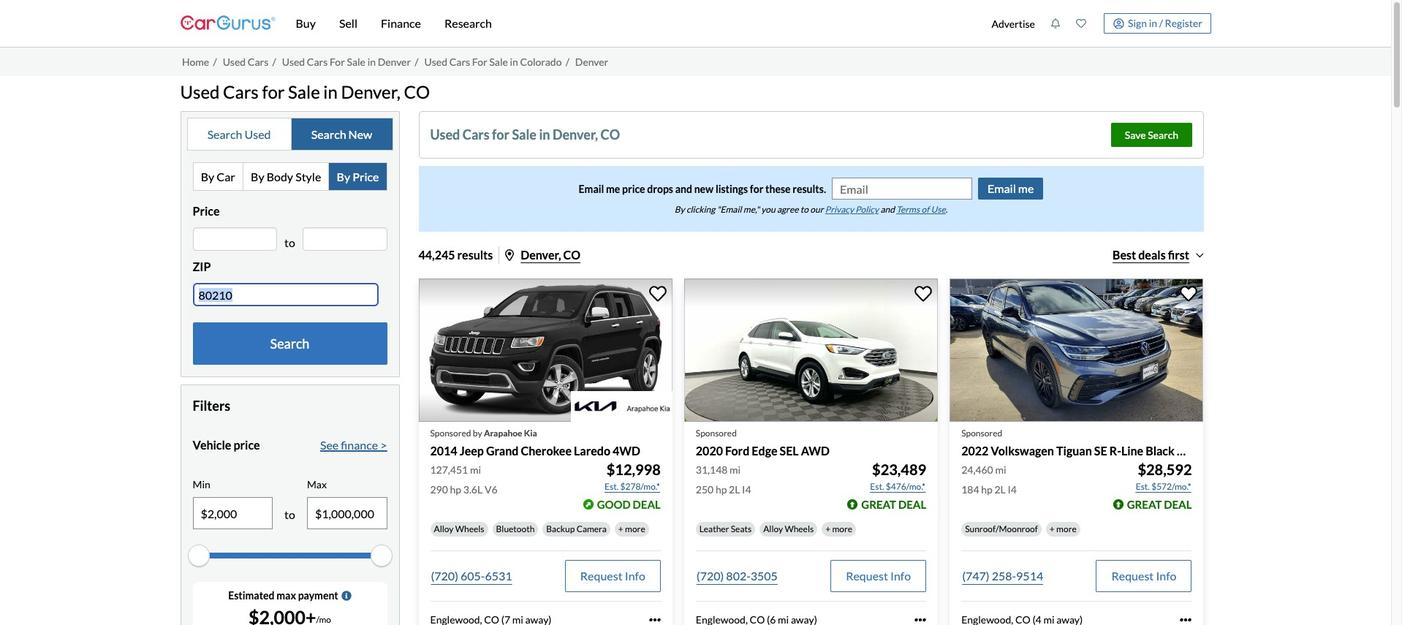Task type: describe. For each thing, give the bounding box(es) containing it.
kia
[[524, 428, 537, 439]]

(747) 258-9514
[[963, 569, 1044, 583]]

sunroof/moonroof
[[966, 524, 1039, 535]]

0 vertical spatial co
[[404, 81, 430, 102]]

deal for $12,998
[[633, 498, 661, 511]]

use
[[932, 204, 946, 215]]

by body style tab
[[244, 163, 329, 190]]

290
[[430, 483, 448, 496]]

1 vertical spatial denver,
[[553, 127, 598, 143]]

style
[[296, 170, 321, 184]]

register
[[1166, 17, 1203, 29]]

save search button
[[1112, 123, 1193, 147]]

ZIP telephone field
[[193, 283, 379, 307]]

of
[[922, 204, 930, 215]]

/ right colorado
[[566, 55, 570, 68]]

edge
[[752, 444, 778, 458]]

by car
[[201, 170, 235, 184]]

2 vertical spatial to
[[285, 508, 295, 522]]

arapahoe
[[484, 428, 523, 439]]

search for search used
[[207, 127, 242, 141]]

>
[[381, 438, 387, 452]]

privacy
[[826, 204, 854, 215]]

denver, co button
[[506, 248, 581, 262]]

max
[[277, 590, 296, 602]]

granite crystal metallic clearcoat 2014 jeep grand cherokee laredo 4wd suv / crossover four-wheel drive automatic image
[[419, 279, 673, 422]]

denver, co
[[521, 248, 581, 262]]

sponsored for $12,998
[[430, 428, 471, 439]]

request for $12,998
[[581, 569, 623, 583]]

results
[[458, 248, 493, 262]]

1 horizontal spatial co
[[564, 248, 581, 262]]

1 + from the left
[[619, 524, 624, 535]]

jeep
[[460, 444, 484, 458]]

great deal for $28,592
[[1128, 498, 1193, 511]]

search used tab
[[188, 119, 292, 150]]

2 vertical spatial denver,
[[521, 248, 561, 262]]

sel
[[780, 444, 799, 458]]

2 wheels from the left
[[785, 524, 814, 535]]

$28,592
[[1138, 461, 1193, 478]]

0 vertical spatial for
[[262, 81, 285, 102]]

used cars link
[[223, 55, 269, 68]]

zip
[[193, 260, 211, 274]]

est. for $12,998
[[605, 481, 619, 492]]

search button
[[193, 323, 387, 365]]

est. $278/mo.* button
[[604, 480, 661, 494]]

estimated
[[228, 590, 275, 602]]

31,148 mi 250 hp 2l i4
[[696, 464, 752, 496]]

email me price drops and new listings for these results.
[[579, 183, 827, 195]]

line
[[1122, 444, 1144, 458]]

sponsored 2020 ford edge sel awd
[[696, 428, 830, 458]]

.
[[946, 204, 948, 215]]

$572/mo.*
[[1152, 481, 1192, 492]]

0 vertical spatial used cars for sale in denver, co
[[180, 81, 430, 102]]

finance button
[[369, 0, 433, 47]]

request info button for $28,592
[[1097, 560, 1193, 592]]

tab list containing by car
[[193, 163, 387, 191]]

258-
[[992, 569, 1017, 583]]

1 horizontal spatial for
[[492, 127, 510, 143]]

24,460
[[962, 464, 994, 476]]

deal for $28,592
[[1165, 498, 1193, 511]]

0 vertical spatial to
[[801, 204, 809, 215]]

/ down finance dropdown button
[[415, 55, 419, 68]]

ellipsis h image for $23,489
[[915, 614, 927, 625]]

saved cars image
[[1077, 18, 1087, 29]]

0 horizontal spatial price
[[234, 438, 260, 452]]

info for $12,998
[[625, 569, 646, 583]]

buy button
[[284, 0, 328, 47]]

127,451
[[430, 464, 468, 476]]

agree
[[777, 204, 799, 215]]

sell
[[339, 16, 358, 30]]

2l for $28,592
[[995, 483, 1006, 496]]

0 vertical spatial and
[[676, 183, 693, 195]]

results.
[[793, 183, 827, 195]]

backup
[[547, 524, 575, 535]]

ellipsis h image for $12,998
[[649, 614, 661, 625]]

by left "clicking"
[[675, 204, 685, 215]]

i4 for $23,489
[[743, 483, 752, 496]]

search inside "button"
[[1149, 129, 1179, 141]]

cherokee
[[521, 444, 572, 458]]

search for search new
[[311, 127, 346, 141]]

3 + from the left
[[1050, 524, 1055, 535]]

terms of use link
[[897, 204, 946, 215]]

request info button for $23,489
[[831, 560, 927, 592]]

by body style
[[251, 170, 321, 184]]

sign in / register
[[1129, 17, 1203, 29]]

save
[[1126, 129, 1147, 141]]

tiguan
[[1057, 444, 1093, 458]]

3 + more from the left
[[1050, 524, 1077, 535]]

black
[[1146, 444, 1175, 458]]

est. $572/mo.* button
[[1136, 480, 1193, 494]]

1 alloy wheels from the left
[[434, 524, 485, 535]]

you
[[762, 204, 776, 215]]

(720) 802-3505
[[697, 569, 778, 583]]

open notifications image
[[1051, 18, 1061, 29]]

leather seats
[[700, 524, 752, 535]]

leather
[[700, 524, 730, 535]]

home
[[182, 55, 209, 68]]

good
[[597, 498, 631, 511]]

me for email me price drops and new listings for these results.
[[606, 183, 621, 195]]

mi for $23,489
[[730, 464, 741, 476]]

white 2020 ford edge sel awd suv / crossover all-wheel drive automatic image
[[685, 279, 939, 422]]

finance
[[341, 438, 378, 452]]

new
[[349, 127, 373, 141]]

platinum gray metallic 2022 volkswagen tiguan se r-line black 4motion suv / crossover all-wheel drive 8-speed automatic image
[[950, 279, 1204, 422]]

camera
[[577, 524, 607, 535]]

request info for $12,998
[[581, 569, 646, 583]]

i4 for $28,592
[[1008, 483, 1017, 496]]

(747) 258-9514 button
[[962, 560, 1045, 592]]

grand
[[486, 444, 519, 458]]

new
[[695, 183, 714, 195]]

see
[[320, 438, 339, 452]]

2014
[[430, 444, 458, 458]]

1 alloy from the left
[[434, 524, 454, 535]]

/ inside 'sign in / register' link
[[1160, 17, 1164, 29]]

by
[[473, 428, 482, 439]]

/ right used cars link
[[272, 55, 276, 68]]

2 + from the left
[[826, 524, 831, 535]]

"email
[[717, 204, 742, 215]]

Price number field
[[193, 228, 277, 251]]

awd
[[801, 444, 830, 458]]

hp for $28,592
[[982, 483, 993, 496]]

vehicle price
[[193, 438, 260, 452]]

2l for $23,489
[[729, 483, 741, 496]]

802-
[[727, 569, 751, 583]]

in inside menu item
[[1150, 17, 1158, 29]]

backup camera
[[547, 524, 607, 535]]

by clicking "email me," you agree to our privacy policy and terms of use .
[[675, 204, 948, 215]]

research button
[[433, 0, 504, 47]]

2 alloy wheels from the left
[[764, 524, 814, 535]]

great for $28,592
[[1128, 498, 1163, 511]]



Task type: vqa. For each thing, say whether or not it's contained in the screenshot.
price.
no



Task type: locate. For each thing, give the bounding box(es) containing it.
est. $476/mo.* button
[[870, 480, 927, 494]]

great for $23,489
[[862, 498, 897, 511]]

2 sponsored from the left
[[696, 428, 737, 439]]

used inside tab
[[245, 127, 271, 141]]

1 horizontal spatial more
[[833, 524, 853, 535]]

1 horizontal spatial denver
[[576, 55, 609, 68]]

0 vertical spatial denver,
[[341, 81, 401, 102]]

44,245 results
[[419, 248, 493, 262]]

$23,489
[[873, 461, 927, 478]]

deal down $278/mo.*
[[633, 498, 661, 511]]

2 mi from the left
[[730, 464, 741, 476]]

0 horizontal spatial mi
[[470, 464, 481, 476]]

2 vertical spatial co
[[564, 248, 581, 262]]

privacy policy link
[[826, 204, 879, 215]]

605-
[[461, 569, 485, 583]]

map marker alt image
[[506, 250, 514, 261]]

search down the zip telephone field at the left top of the page
[[270, 336, 310, 352]]

search inside button
[[270, 336, 310, 352]]

search new tab
[[292, 119, 392, 150]]

hp right '184'
[[982, 483, 993, 496]]

(720) for $23,489
[[697, 569, 724, 583]]

est. up good
[[605, 481, 619, 492]]

1 horizontal spatial hp
[[716, 483, 727, 496]]

1 vertical spatial co
[[601, 127, 620, 143]]

search used
[[207, 127, 271, 141]]

2 for from the left
[[472, 55, 488, 68]]

2l right the 250
[[729, 483, 741, 496]]

0 horizontal spatial and
[[676, 183, 693, 195]]

2 horizontal spatial request info button
[[1097, 560, 1193, 592]]

price
[[353, 170, 379, 184], [193, 204, 220, 218]]

search for search
[[270, 336, 310, 352]]

cars
[[248, 55, 269, 68], [307, 55, 328, 68], [450, 55, 470, 68], [223, 81, 259, 102], [463, 127, 490, 143]]

arapahoe kia image
[[571, 391, 673, 422]]

email me button
[[979, 178, 1044, 200]]

3 request info button from the left
[[1097, 560, 1193, 592]]

0 horizontal spatial for
[[330, 55, 345, 68]]

1 est. from the left
[[605, 481, 619, 492]]

sale
[[347, 55, 366, 68], [490, 55, 508, 68], [288, 81, 320, 102], [512, 127, 537, 143]]

volkswagen
[[991, 444, 1055, 458]]

1 horizontal spatial for
[[472, 55, 488, 68]]

to up the zip telephone field at the left top of the page
[[285, 236, 295, 250]]

/ right home
[[213, 55, 217, 68]]

0 horizontal spatial deal
[[633, 498, 661, 511]]

and left new
[[676, 183, 693, 195]]

2 vertical spatial for
[[750, 183, 764, 195]]

2 i4 from the left
[[1008, 483, 1017, 496]]

3 info from the left
[[1157, 569, 1177, 583]]

1 horizontal spatial wheels
[[785, 524, 814, 535]]

1 horizontal spatial price
[[353, 170, 379, 184]]

2 hp from the left
[[716, 483, 727, 496]]

request info button
[[565, 560, 661, 592], [831, 560, 927, 592], [1097, 560, 1193, 592]]

mi down 'jeep' at the left of the page
[[470, 464, 481, 476]]

2 (720) from the left
[[697, 569, 724, 583]]

by for by car
[[201, 170, 214, 184]]

0 horizontal spatial ellipsis h image
[[649, 614, 661, 625]]

3 deal from the left
[[1165, 498, 1193, 511]]

2020
[[696, 444, 723, 458]]

body
[[267, 170, 293, 184]]

tab list containing search used
[[187, 118, 393, 151]]

1 horizontal spatial deal
[[899, 498, 927, 511]]

wheels down 3.6l at the bottom of page
[[456, 524, 485, 535]]

$476/mo.*
[[886, 481, 926, 492]]

great down the est. $572/mo.* button
[[1128, 498, 1163, 511]]

by car tab
[[193, 163, 244, 190]]

0 horizontal spatial alloy wheels
[[434, 524, 485, 535]]

advertise
[[992, 17, 1036, 30]]

(720) left 605-
[[431, 569, 459, 583]]

mi inside 24,460 mi 184 hp 2l i4
[[996, 464, 1007, 476]]

sponsored up 2014
[[430, 428, 471, 439]]

2 horizontal spatial + more
[[1050, 524, 1077, 535]]

1 wheels from the left
[[456, 524, 485, 535]]

mi inside 31,148 mi 250 hp 2l i4
[[730, 464, 741, 476]]

1 i4 from the left
[[743, 483, 752, 496]]

estimated max payment
[[228, 590, 338, 602]]

bluetooth
[[496, 524, 535, 535]]

est. inside $23,489 est. $476/mo.*
[[871, 481, 885, 492]]

0 horizontal spatial hp
[[450, 483, 462, 496]]

1 2l from the left
[[729, 483, 741, 496]]

search new
[[311, 127, 373, 141]]

2l inside 24,460 mi 184 hp 2l i4
[[995, 483, 1006, 496]]

1 horizontal spatial and
[[881, 204, 895, 215]]

by right style
[[337, 170, 350, 184]]

clicking
[[687, 204, 716, 215]]

est. down $23,489
[[871, 481, 885, 492]]

search inside tab
[[207, 127, 242, 141]]

alloy right seats
[[764, 524, 783, 535]]

home link
[[182, 55, 209, 68]]

ellipsis h image
[[649, 614, 661, 625], [915, 614, 927, 625]]

0 horizontal spatial email
[[579, 183, 604, 195]]

2 horizontal spatial for
[[750, 183, 764, 195]]

request info for $28,592
[[1112, 569, 1177, 583]]

me
[[1019, 182, 1035, 196], [606, 183, 621, 195]]

$12,998
[[607, 461, 661, 478]]

sponsored up 2020
[[696, 428, 737, 439]]

email for email me
[[988, 182, 1017, 196]]

great down est. $476/mo.* button
[[862, 498, 897, 511]]

3 sponsored from the left
[[962, 428, 1003, 439]]

(720) left 802-
[[697, 569, 724, 583]]

Min text field
[[193, 498, 272, 529]]

/ left register
[[1160, 17, 1164, 29]]

0 horizontal spatial est.
[[605, 481, 619, 492]]

1 request info button from the left
[[565, 560, 661, 592]]

sponsored for $28,592
[[962, 428, 1003, 439]]

2 horizontal spatial more
[[1057, 524, 1077, 535]]

by price tab
[[329, 163, 387, 190]]

1 vertical spatial price
[[234, 438, 260, 452]]

1 horizontal spatial est.
[[871, 481, 885, 492]]

6531
[[485, 569, 512, 583]]

user icon image
[[1114, 18, 1125, 29]]

0 horizontal spatial + more
[[619, 524, 646, 535]]

sponsored for $23,489
[[696, 428, 737, 439]]

1 mi from the left
[[470, 464, 481, 476]]

0 vertical spatial tab list
[[187, 118, 393, 151]]

email for email me price drops and new listings for these results.
[[579, 183, 604, 195]]

184
[[962, 483, 980, 496]]

deal down $572/mo.*
[[1165, 498, 1193, 511]]

hp inside 24,460 mi 184 hp 2l i4
[[982, 483, 993, 496]]

2 info from the left
[[891, 569, 912, 583]]

2 horizontal spatial deal
[[1165, 498, 1193, 511]]

by left car
[[201, 170, 214, 184]]

4motion
[[1178, 444, 1223, 458]]

hp right the 290
[[450, 483, 462, 496]]

ellipsis h image
[[1181, 614, 1193, 625]]

alloy wheels right seats
[[764, 524, 814, 535]]

1 vertical spatial and
[[881, 204, 895, 215]]

terms
[[897, 204, 920, 215]]

listings
[[716, 183, 748, 195]]

0 horizontal spatial more
[[625, 524, 646, 535]]

1 hp from the left
[[450, 483, 462, 496]]

est. for $23,489
[[871, 481, 885, 492]]

sponsored by arapahoe kia 2014 jeep grand cherokee laredo 4wd
[[430, 428, 641, 458]]

0 horizontal spatial wheels
[[456, 524, 485, 535]]

250
[[696, 483, 714, 496]]

mi inside the 127,451 mi 290 hp 3.6l v6
[[470, 464, 481, 476]]

mi for $28,592
[[996, 464, 1007, 476]]

2 deal from the left
[[899, 498, 927, 511]]

i4 down volkswagen
[[1008, 483, 1017, 496]]

r-
[[1110, 444, 1122, 458]]

v6
[[485, 483, 498, 496]]

laredo
[[574, 444, 611, 458]]

1 vertical spatial to
[[285, 236, 295, 250]]

3 request from the left
[[1112, 569, 1154, 583]]

2 ellipsis h image from the left
[[915, 614, 927, 625]]

price right vehicle on the left of the page
[[234, 438, 260, 452]]

advertise link
[[984, 3, 1043, 44]]

price down new in the top of the page
[[353, 170, 379, 184]]

est. inside $28,592 est. $572/mo.*
[[1136, 481, 1150, 492]]

1 vertical spatial used cars for sale in denver, co
[[430, 127, 620, 143]]

search up car
[[207, 127, 242, 141]]

2l right '184'
[[995, 483, 1006, 496]]

alloy wheels down 3.6l at the bottom of page
[[434, 524, 485, 535]]

2 + more from the left
[[826, 524, 853, 535]]

2 denver from the left
[[576, 55, 609, 68]]

1 request from the left
[[581, 569, 623, 583]]

(720) 802-3505 button
[[696, 560, 779, 592]]

i4 up seats
[[743, 483, 752, 496]]

research
[[445, 16, 492, 30]]

1 request info from the left
[[581, 569, 646, 583]]

1 horizontal spatial email
[[988, 182, 1017, 196]]

0 horizontal spatial alloy
[[434, 524, 454, 535]]

hp for $12,998
[[450, 483, 462, 496]]

2 horizontal spatial request info
[[1112, 569, 1177, 583]]

1 deal from the left
[[633, 498, 661, 511]]

3 hp from the left
[[982, 483, 993, 496]]

for down research popup button
[[472, 55, 488, 68]]

0 horizontal spatial sponsored
[[430, 428, 471, 439]]

cargurus logo homepage link image
[[180, 3, 275, 44]]

2 est. from the left
[[871, 481, 885, 492]]

1 great deal from the left
[[862, 498, 927, 511]]

1 horizontal spatial mi
[[730, 464, 741, 476]]

to left max text field
[[285, 508, 295, 522]]

0 horizontal spatial for
[[262, 81, 285, 102]]

2 horizontal spatial co
[[601, 127, 620, 143]]

1 sponsored from the left
[[430, 428, 471, 439]]

1 horizontal spatial me
[[1019, 182, 1035, 196]]

price down by car tab
[[193, 204, 220, 218]]

2 request info from the left
[[846, 569, 912, 583]]

sponsored inside the sponsored 2020 ford edge sel awd
[[696, 428, 737, 439]]

$12,998 est. $278/mo.*
[[605, 461, 661, 492]]

request
[[581, 569, 623, 583], [846, 569, 889, 583], [1112, 569, 1154, 583]]

est. inside $12,998 est. $278/mo.*
[[605, 481, 619, 492]]

request for $28,592
[[1112, 569, 1154, 583]]

1 great from the left
[[862, 498, 897, 511]]

car
[[217, 170, 235, 184]]

policy
[[856, 204, 879, 215]]

2 request info button from the left
[[831, 560, 927, 592]]

0 horizontal spatial +
[[619, 524, 624, 535]]

1 denver from the left
[[378, 55, 411, 68]]

1 vertical spatial for
[[492, 127, 510, 143]]

+
[[619, 524, 624, 535], [826, 524, 831, 535], [1050, 524, 1055, 535]]

1 horizontal spatial +
[[826, 524, 831, 535]]

1 ellipsis h image from the left
[[649, 614, 661, 625]]

1 horizontal spatial 2l
[[995, 483, 1006, 496]]

3 more from the left
[[1057, 524, 1077, 535]]

Enter maximum price number field
[[303, 228, 387, 251]]

0 horizontal spatial request
[[581, 569, 623, 583]]

1 horizontal spatial request info
[[846, 569, 912, 583]]

se
[[1095, 444, 1108, 458]]

2 horizontal spatial est.
[[1136, 481, 1150, 492]]

1 horizontal spatial alloy
[[764, 524, 783, 535]]

(720) for $12,998
[[431, 569, 459, 583]]

2 request from the left
[[846, 569, 889, 583]]

0 horizontal spatial 2l
[[729, 483, 741, 496]]

est. for $28,592
[[1136, 481, 1150, 492]]

est. down $28,592
[[1136, 481, 1150, 492]]

menu bar
[[275, 0, 984, 47]]

1 horizontal spatial i4
[[1008, 483, 1017, 496]]

sponsored inside sponsored by arapahoe kia 2014 jeep grand cherokee laredo 4wd
[[430, 428, 471, 439]]

request for $23,489
[[846, 569, 889, 583]]

0 vertical spatial price
[[353, 170, 379, 184]]

1 horizontal spatial info
[[891, 569, 912, 583]]

0 horizontal spatial me
[[606, 183, 621, 195]]

email me
[[988, 182, 1035, 196]]

mi down ford
[[730, 464, 741, 476]]

3 request info from the left
[[1112, 569, 1177, 583]]

0 horizontal spatial price
[[193, 204, 220, 218]]

0 horizontal spatial request info
[[581, 569, 646, 583]]

0 horizontal spatial great
[[862, 498, 897, 511]]

0 horizontal spatial request info button
[[565, 560, 661, 592]]

tab list
[[187, 118, 393, 151], [193, 163, 387, 191]]

great
[[862, 498, 897, 511], [1128, 498, 1163, 511]]

hp inside the 127,451 mi 290 hp 3.6l v6
[[450, 483, 462, 496]]

0 vertical spatial price
[[622, 183, 646, 195]]

and
[[676, 183, 693, 195], [881, 204, 895, 215]]

3505
[[751, 569, 778, 583]]

request info button for $12,998
[[565, 560, 661, 592]]

(747)
[[963, 569, 990, 583]]

Email email field
[[833, 179, 972, 199]]

0 horizontal spatial great deal
[[862, 498, 927, 511]]

1 + more from the left
[[619, 524, 646, 535]]

search inside tab
[[311, 127, 346, 141]]

me for email me
[[1019, 182, 1035, 196]]

0 horizontal spatial denver
[[378, 55, 411, 68]]

sign in / register menu item
[[1095, 13, 1212, 34]]

search
[[207, 127, 242, 141], [311, 127, 346, 141], [1149, 129, 1179, 141], [270, 336, 310, 352]]

i4 inside 24,460 mi 184 hp 2l i4
[[1008, 483, 1017, 496]]

great deal down est. $476/mo.* button
[[862, 498, 927, 511]]

used cars for sale in denver, co
[[180, 81, 430, 102], [430, 127, 620, 143]]

1 vertical spatial tab list
[[193, 163, 387, 191]]

filters
[[193, 398, 231, 414]]

price inside tab
[[353, 170, 379, 184]]

1 horizontal spatial (720)
[[697, 569, 724, 583]]

2 horizontal spatial info
[[1157, 569, 1177, 583]]

3 est. from the left
[[1136, 481, 1150, 492]]

by
[[201, 170, 214, 184], [251, 170, 264, 184], [337, 170, 350, 184], [675, 204, 685, 215]]

me inside button
[[1019, 182, 1035, 196]]

sponsored
[[430, 428, 471, 439], [696, 428, 737, 439], [962, 428, 1003, 439]]

2 horizontal spatial hp
[[982, 483, 993, 496]]

to left our
[[801, 204, 809, 215]]

1 more from the left
[[625, 524, 646, 535]]

mi right 24,460
[[996, 464, 1007, 476]]

31,148
[[696, 464, 728, 476]]

price left drops
[[622, 183, 646, 195]]

sign in / register link
[[1105, 13, 1212, 34]]

deal for $23,489
[[899, 498, 927, 511]]

alloy down the 290
[[434, 524, 454, 535]]

menu
[[984, 3, 1212, 44]]

mi for $12,998
[[470, 464, 481, 476]]

hp right the 250
[[716, 483, 727, 496]]

2022
[[962, 444, 989, 458]]

2l inside 31,148 mi 250 hp 2l i4
[[729, 483, 741, 496]]

2 horizontal spatial +
[[1050, 524, 1055, 535]]

great deal for $23,489
[[862, 498, 927, 511]]

1 horizontal spatial + more
[[826, 524, 853, 535]]

0 horizontal spatial co
[[404, 81, 430, 102]]

email inside button
[[988, 182, 1017, 196]]

1 (720) from the left
[[431, 569, 459, 583]]

payment
[[298, 590, 338, 602]]

1 horizontal spatial great deal
[[1128, 498, 1193, 511]]

good deal
[[597, 498, 661, 511]]

2 more from the left
[[833, 524, 853, 535]]

info for $28,592
[[1157, 569, 1177, 583]]

(720)
[[431, 569, 459, 583], [697, 569, 724, 583]]

1 info from the left
[[625, 569, 646, 583]]

request info for $23,489
[[846, 569, 912, 583]]

great deal down the est. $572/mo.* button
[[1128, 498, 1193, 511]]

search left new in the top of the page
[[311, 127, 346, 141]]

denver down finance dropdown button
[[378, 55, 411, 68]]

1 vertical spatial price
[[193, 204, 220, 218]]

and right policy
[[881, 204, 895, 215]]

max
[[307, 479, 327, 491]]

2 horizontal spatial request
[[1112, 569, 1154, 583]]

save search
[[1126, 129, 1179, 141]]

0 horizontal spatial i4
[[743, 483, 752, 496]]

sponsored up 2022
[[962, 428, 1003, 439]]

menu bar containing buy
[[275, 0, 984, 47]]

2 2l from the left
[[995, 483, 1006, 496]]

denver right colorado
[[576, 55, 609, 68]]

1 horizontal spatial request
[[846, 569, 889, 583]]

1 horizontal spatial alloy wheels
[[764, 524, 814, 535]]

1 for from the left
[[330, 55, 345, 68]]

info circle image
[[341, 591, 352, 601]]

deal down $476/mo.*
[[899, 498, 927, 511]]

1 horizontal spatial request info button
[[831, 560, 927, 592]]

127,451 mi 290 hp 3.6l v6
[[430, 464, 498, 496]]

by price
[[337, 170, 379, 184]]

by for by body style
[[251, 170, 264, 184]]

1 horizontal spatial ellipsis h image
[[915, 614, 927, 625]]

i4 inside 31,148 mi 250 hp 2l i4
[[743, 483, 752, 496]]

request info
[[581, 569, 646, 583], [846, 569, 912, 583], [1112, 569, 1177, 583]]

great deal
[[862, 498, 927, 511], [1128, 498, 1193, 511]]

menu containing sign in / register
[[984, 3, 1212, 44]]

home / used cars / used cars for sale in denver / used cars for sale in colorado / denver
[[182, 55, 609, 68]]

(720) 605-6531
[[431, 569, 512, 583]]

denver
[[378, 55, 411, 68], [576, 55, 609, 68]]

by for by price
[[337, 170, 350, 184]]

used cars for sale in colorado link
[[425, 55, 562, 68]]

2 great from the left
[[1128, 498, 1163, 511]]

search right the save
[[1149, 129, 1179, 141]]

0 horizontal spatial (720)
[[431, 569, 459, 583]]

for down 'sell' "dropdown button"
[[330, 55, 345, 68]]

2 horizontal spatial sponsored
[[962, 428, 1003, 439]]

2 great deal from the left
[[1128, 498, 1193, 511]]

vehicle
[[193, 438, 231, 452]]

1 horizontal spatial sponsored
[[696, 428, 737, 439]]

2 horizontal spatial mi
[[996, 464, 1007, 476]]

see finance >
[[320, 438, 387, 452]]

hp inside 31,148 mi 250 hp 2l i4
[[716, 483, 727, 496]]

info
[[625, 569, 646, 583], [891, 569, 912, 583], [1157, 569, 1177, 583]]

email
[[988, 182, 1017, 196], [579, 183, 604, 195]]

1 horizontal spatial great
[[1128, 498, 1163, 511]]

hp for $23,489
[[716, 483, 727, 496]]

seats
[[731, 524, 752, 535]]

Max text field
[[308, 498, 387, 529]]

alloy
[[434, 524, 454, 535], [764, 524, 783, 535]]

by left body
[[251, 170, 264, 184]]

ford
[[726, 444, 750, 458]]

wheels right seats
[[785, 524, 814, 535]]

sponsored inside sponsored 2022 volkswagen tiguan se r-line black 4motion
[[962, 428, 1003, 439]]

info for $23,489
[[891, 569, 912, 583]]

1 horizontal spatial price
[[622, 183, 646, 195]]

3 mi from the left
[[996, 464, 1007, 476]]

0 horizontal spatial info
[[625, 569, 646, 583]]

2 alloy from the left
[[764, 524, 783, 535]]



